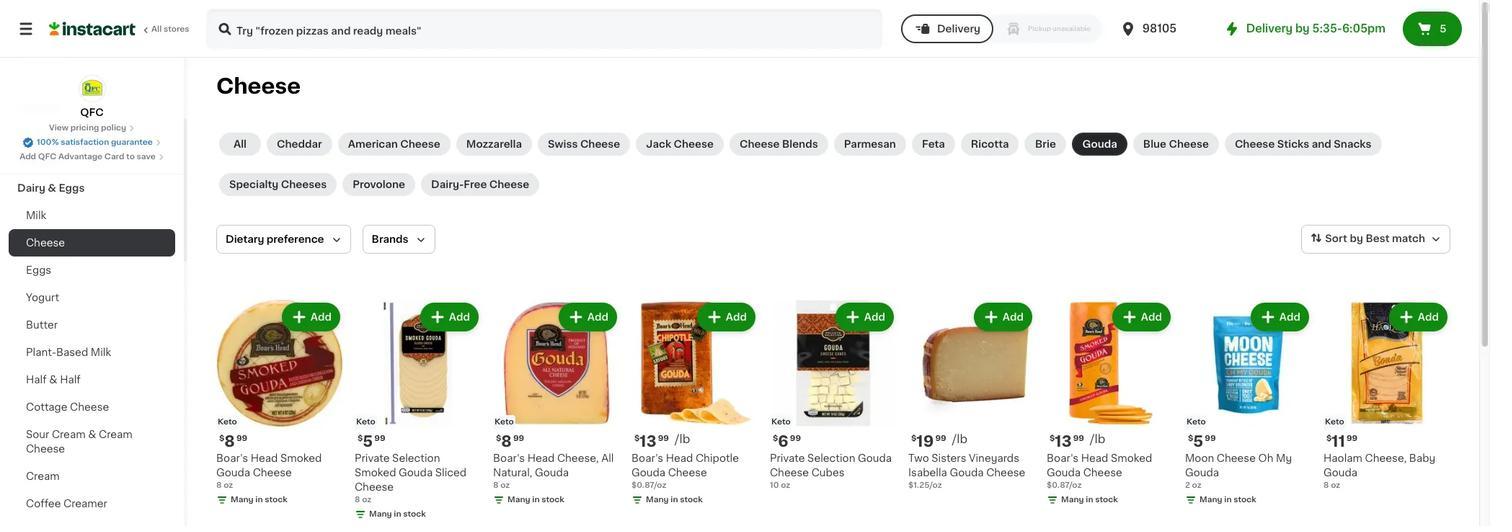 Task type: describe. For each thing, give the bounding box(es) containing it.
dietary
[[226, 234, 264, 244]]

7 99 from the left
[[1074, 435, 1085, 443]]

many for boar's head chipotle gouda cheese $0.87/oz
[[646, 496, 669, 504]]

5 for moon cheese oh my gouda
[[1194, 434, 1204, 449]]

delivery by 5:35-6:05pm link
[[1224, 20, 1386, 37]]

1 product group from the left
[[216, 300, 343, 509]]

coffee creamer
[[26, 499, 107, 509]]

$0.87/oz for boar's head chipotle gouda cheese
[[632, 482, 667, 490]]

oz inside "moon cheese oh my gouda 2 oz"
[[1193, 482, 1202, 490]]

sisters
[[932, 454, 967, 464]]

milk link
[[9, 202, 175, 229]]

Best match Sort by field
[[1302, 225, 1451, 254]]

$ 5 99 for moon
[[1188, 434, 1216, 449]]

add qfc advantage card to save
[[20, 153, 156, 161]]

specialty cheeses
[[229, 180, 327, 190]]

stock for boar's head cheese, all natural, gouda 8 oz
[[542, 496, 565, 504]]

all for all stores
[[151, 25, 162, 33]]

lists
[[40, 50, 65, 60]]

product group containing 19
[[909, 300, 1036, 492]]

ricotta link
[[961, 133, 1019, 156]]

sour
[[26, 430, 49, 440]]

many in stock for boar's head cheese, all natural, gouda 8 oz
[[508, 496, 565, 504]]

99 for boar's head cheese, all natural, gouda
[[513, 435, 524, 443]]

7 product group from the left
[[1047, 300, 1174, 509]]

haolam cheese, baby gouda 8 oz
[[1324, 454, 1436, 490]]

butter link
[[9, 312, 175, 339]]

boar's head smoked gouda cheese $0.87/oz
[[1047, 454, 1153, 490]]

head for boar's head chipotle gouda cheese $0.87/oz
[[666, 454, 693, 464]]

recipes
[[17, 101, 60, 111]]

cottage cheese
[[26, 402, 109, 412]]

many in stock for boar's head smoked gouda cheese 8 oz
[[231, 496, 288, 504]]

dietary preference button
[[216, 225, 351, 254]]

blends
[[782, 139, 818, 149]]

mozzarella
[[466, 139, 522, 149]]

head for boar's head cheese, all natural, gouda 8 oz
[[528, 454, 555, 464]]

oh
[[1259, 454, 1274, 464]]

keto for private selection gouda cheese cubes
[[772, 418, 791, 426]]

dairy & eggs link
[[9, 175, 175, 202]]

cheese blends link
[[730, 133, 828, 156]]

$ 8 99 for boar's head smoked gouda cheese
[[219, 434, 247, 449]]

in for moon cheese oh my gouda 2 oz
[[1225, 496, 1232, 504]]

satisfaction
[[61, 138, 109, 146]]

$ 11 99
[[1327, 434, 1358, 449]]

blue cheese link
[[1134, 133, 1219, 156]]

smoked for 5
[[355, 468, 396, 478]]

stock for boar's head chipotle gouda cheese $0.87/oz
[[680, 496, 703, 504]]

private for gouda
[[355, 454, 390, 464]]

cottage
[[26, 402, 67, 412]]

cheddar link
[[267, 133, 332, 156]]

boar's for boar's head cheese, all natural, gouda 8 oz
[[493, 454, 525, 464]]

0 horizontal spatial eggs
[[26, 265, 51, 275]]

all link
[[219, 133, 261, 156]]

cheese inside boar's head smoked gouda cheese $0.87/oz
[[1084, 468, 1123, 478]]

gouda link
[[1073, 133, 1128, 156]]

100% satisfaction guarantee button
[[22, 134, 161, 149]]

gouda inside boar's head smoked gouda cheese $0.87/oz
[[1047, 468, 1081, 478]]

2 product group from the left
[[355, 300, 482, 524]]

many for boar's head smoked gouda cheese 8 oz
[[231, 496, 254, 504]]

sort
[[1326, 234, 1348, 244]]

4 99 from the left
[[658, 435, 669, 443]]

boar's head smoked gouda cheese 8 oz
[[216, 454, 322, 490]]

feta link
[[912, 133, 955, 156]]

many for boar's head cheese, all natural, gouda 8 oz
[[508, 496, 531, 504]]

$13.99 per pound element for smoked
[[1047, 433, 1174, 451]]

isabella
[[909, 468, 948, 478]]

view pricing policy link
[[49, 123, 135, 134]]

based
[[56, 348, 88, 358]]

99 inside $ 19 99
[[936, 435, 947, 443]]

100%
[[37, 138, 59, 146]]

boar's for boar's head smoked gouda cheese $0.87/oz
[[1047, 454, 1079, 464]]

4 product group from the left
[[632, 300, 759, 509]]

0 vertical spatial qfc
[[80, 107, 104, 118]]

ricotta
[[971, 139, 1009, 149]]

by for delivery
[[1296, 23, 1310, 34]]

jack
[[646, 139, 672, 149]]

view pricing policy
[[49, 124, 126, 132]]

butter
[[26, 320, 58, 330]]

many in stock for boar's head chipotle gouda cheese $0.87/oz
[[646, 496, 703, 504]]

sticks
[[1278, 139, 1310, 149]]

$ for moon cheese oh my gouda
[[1188, 435, 1194, 443]]

private for cheese
[[770, 454, 805, 464]]

by for sort
[[1350, 234, 1364, 244]]

in for private selection smoked gouda sliced cheese 8 oz
[[394, 511, 401, 519]]

many for private selection smoked gouda sliced cheese 8 oz
[[369, 511, 392, 519]]

$ for private selection gouda cheese cubes
[[773, 435, 778, 443]]

keto for moon cheese oh my gouda
[[1187, 418, 1206, 426]]

cream down cottage cheese link
[[99, 430, 132, 440]]

sour cream & cream cheese
[[26, 430, 132, 454]]

$ for haolam cheese, baby gouda
[[1327, 435, 1332, 443]]

blue
[[1144, 139, 1167, 149]]

keto for private selection smoked gouda sliced cheese
[[356, 418, 375, 426]]

/lb for boar's head chipotle gouda cheese
[[675, 433, 690, 445]]

98105 button
[[1120, 9, 1206, 49]]

gouda inside "moon cheese oh my gouda 2 oz"
[[1186, 468, 1220, 478]]

dietary preference
[[226, 234, 324, 244]]

13 for boar's head smoked gouda cheese
[[1055, 434, 1072, 449]]

head for boar's head smoked gouda cheese $0.87/oz
[[1081, 454, 1109, 464]]

produce
[[17, 156, 61, 166]]

delivery for delivery by 5:35-6:05pm
[[1247, 23, 1293, 34]]

cheese sticks and snacks
[[1235, 139, 1372, 149]]

oz inside private selection smoked gouda sliced cheese 8 oz
[[362, 496, 372, 504]]

recipes link
[[9, 92, 175, 120]]

$ 6 99
[[773, 434, 801, 449]]

cheese inside private selection gouda cheese cubes 10 oz
[[770, 468, 809, 478]]

to
[[126, 153, 135, 161]]

cheese inside "moon cheese oh my gouda 2 oz"
[[1217, 454, 1256, 464]]

lists link
[[9, 40, 175, 69]]

brands
[[372, 234, 409, 244]]

smoked for 8
[[280, 454, 322, 464]]

smoked inside boar's head smoked gouda cheese $0.87/oz
[[1111, 454, 1153, 464]]

plant-
[[26, 348, 56, 358]]

cheese inside boar's head chipotle gouda cheese $0.87/oz
[[668, 468, 707, 478]]

cheese inside boar's head smoked gouda cheese 8 oz
[[253, 468, 292, 478]]

in for boar's head cheese, all natural, gouda 8 oz
[[532, 496, 540, 504]]

parmesan link
[[834, 133, 906, 156]]

1 half from the left
[[26, 375, 47, 385]]

match
[[1393, 234, 1426, 244]]

$ 8 99 for boar's head cheese, all natural, gouda
[[496, 434, 524, 449]]

creamer
[[63, 499, 107, 509]]

cubes
[[812, 468, 845, 478]]

8 product group from the left
[[1186, 300, 1312, 509]]

stock for private selection smoked gouda sliced cheese 8 oz
[[403, 511, 426, 519]]

gouda inside boar's head smoked gouda cheese 8 oz
[[216, 468, 250, 478]]

& inside "sour cream & cream cheese"
[[88, 430, 96, 440]]

98105
[[1143, 23, 1177, 34]]

private selection smoked gouda sliced cheese 8 oz
[[355, 454, 467, 504]]

my
[[1276, 454, 1292, 464]]

8 inside private selection smoked gouda sliced cheese 8 oz
[[355, 496, 360, 504]]

thanksgiving link
[[9, 120, 175, 147]]

all stores
[[151, 25, 189, 33]]

/lb for two sisters vineyards isabella gouda cheese
[[952, 433, 968, 445]]

guarantee
[[111, 138, 153, 146]]

product group containing 6
[[770, 300, 897, 492]]

cream down cottage cheese
[[52, 430, 86, 440]]

cream up coffee
[[26, 472, 60, 482]]

gouda inside private selection gouda cheese cubes 10 oz
[[858, 454, 892, 464]]



Task type: locate. For each thing, give the bounding box(es) containing it.
Search field
[[208, 10, 881, 48]]

8 inside haolam cheese, baby gouda 8 oz
[[1324, 482, 1329, 490]]

/lb inside $19.99 per pound element
[[952, 433, 968, 445]]

cream link
[[9, 463, 175, 490]]

many for moon cheese oh my gouda 2 oz
[[1200, 496, 1223, 504]]

$ 13 99
[[635, 434, 669, 449], [1050, 434, 1085, 449]]

cheese inside private selection smoked gouda sliced cheese 8 oz
[[355, 482, 394, 493]]

many for boar's head smoked gouda cheese $0.87/oz
[[1062, 496, 1084, 504]]

all stores link
[[49, 9, 190, 49]]

99 right 19 at the right bottom of the page
[[936, 435, 947, 443]]

oz inside boar's head cheese, all natural, gouda 8 oz
[[501, 482, 510, 490]]

99 for haolam cheese, baby gouda
[[1347, 435, 1358, 443]]

13 up boar's head smoked gouda cheese $0.87/oz at the bottom of the page
[[1055, 434, 1072, 449]]

instacart logo image
[[49, 20, 136, 37]]

8 99 from the left
[[1205, 435, 1216, 443]]

& up 'cottage'
[[49, 375, 57, 385]]

1 horizontal spatial qfc
[[80, 107, 104, 118]]

cheese inside two sisters vineyards isabella gouda cheese $1.25/oz
[[987, 468, 1026, 478]]

parmesan
[[844, 139, 896, 149]]

$19.99 per pound element
[[909, 433, 1036, 451]]

2 keto from the left
[[356, 418, 375, 426]]

3 add button from the left
[[560, 304, 616, 330]]

& down cottage cheese link
[[88, 430, 96, 440]]

thanksgiving
[[17, 128, 86, 138]]

$ 5 99 up moon
[[1188, 434, 1216, 449]]

sliced
[[435, 468, 467, 478]]

stock down private selection smoked gouda sliced cheese 8 oz
[[403, 511, 426, 519]]

0 horizontal spatial cheese,
[[557, 454, 599, 464]]

0 vertical spatial milk
[[26, 211, 46, 221]]

selection for sliced
[[392, 454, 440, 464]]

0 horizontal spatial half
[[26, 375, 47, 385]]

1 boar's from the left
[[216, 454, 248, 464]]

99 up boar's head chipotle gouda cheese $0.87/oz
[[658, 435, 669, 443]]

many in stock down "moon cheese oh my gouda 2 oz"
[[1200, 496, 1257, 504]]

many down natural,
[[508, 496, 531, 504]]

$13.99 per pound element up boar's head smoked gouda cheese $0.87/oz at the bottom of the page
[[1047, 433, 1174, 451]]

$0.87/oz inside boar's head smoked gouda cheese $0.87/oz
[[1047, 482, 1082, 490]]

jack cheese link
[[636, 133, 724, 156]]

4 $ from the left
[[635, 435, 640, 443]]

boar's inside boar's head cheese, all natural, gouda 8 oz
[[493, 454, 525, 464]]

& right dairy
[[48, 183, 56, 193]]

in down boar's head cheese, all natural, gouda 8 oz
[[532, 496, 540, 504]]

in down "moon cheese oh my gouda 2 oz"
[[1225, 496, 1232, 504]]

99 for moon cheese oh my gouda
[[1205, 435, 1216, 443]]

9 product group from the left
[[1324, 300, 1451, 492]]

10
[[770, 482, 779, 490]]

0 vertical spatial &
[[48, 183, 56, 193]]

selection up 'sliced' on the bottom left of the page
[[392, 454, 440, 464]]

3 product group from the left
[[493, 300, 620, 509]]

1 horizontal spatial $13.99 per pound element
[[1047, 433, 1174, 451]]

$ 8 99 up natural,
[[496, 434, 524, 449]]

qfc link
[[78, 75, 106, 120]]

provolone
[[353, 180, 405, 190]]

dairy-free cheese link
[[421, 173, 540, 196]]

stock for boar's head smoked gouda cheese 8 oz
[[265, 496, 288, 504]]

many down boar's head chipotle gouda cheese $0.87/oz
[[646, 496, 669, 504]]

$ up boar's head chipotle gouda cheese $0.87/oz
[[635, 435, 640, 443]]

$ for boar's head cheese, all natural, gouda
[[496, 435, 501, 443]]

5 button
[[1403, 12, 1462, 46]]

1 horizontal spatial eggs
[[59, 183, 85, 193]]

half down plant-based milk
[[60, 375, 81, 385]]

head inside boar's head smoked gouda cheese $0.87/oz
[[1081, 454, 1109, 464]]

1 cheese, from the left
[[557, 454, 599, 464]]

8 add button from the left
[[1252, 304, 1308, 330]]

gouda inside private selection smoked gouda sliced cheese 8 oz
[[399, 468, 433, 478]]

9 add button from the left
[[1391, 304, 1447, 330]]

smoked inside boar's head smoked gouda cheese 8 oz
[[280, 454, 322, 464]]

yogurt link
[[9, 284, 175, 312]]

qfc
[[80, 107, 104, 118], [38, 153, 56, 161]]

all for all
[[234, 139, 247, 149]]

yogurt
[[26, 293, 59, 303]]

chipotle
[[696, 454, 739, 464]]

1 $13.99 per pound element from the left
[[632, 433, 759, 451]]

feta
[[922, 139, 945, 149]]

0 horizontal spatial qfc
[[38, 153, 56, 161]]

stores
[[164, 25, 189, 33]]

$0.87/oz for boar's head smoked gouda cheese
[[1047, 482, 1082, 490]]

keto for haolam cheese, baby gouda
[[1325, 418, 1345, 426]]

1 horizontal spatial by
[[1350, 234, 1364, 244]]

$ 13 99 for boar's head chipotle gouda cheese
[[635, 434, 669, 449]]

eggs down advantage
[[59, 183, 85, 193]]

0 horizontal spatial private
[[355, 454, 390, 464]]

boar's head chipotle gouda cheese $0.87/oz
[[632, 454, 739, 490]]

private selection gouda cheese cubes 10 oz
[[770, 454, 892, 490]]

sort by
[[1326, 234, 1364, 244]]

cheese sticks and snacks link
[[1225, 133, 1382, 156]]

head for boar's head smoked gouda cheese 8 oz
[[251, 454, 278, 464]]

many in stock for moon cheese oh my gouda 2 oz
[[1200, 496, 1257, 504]]

3 boar's from the left
[[632, 454, 664, 464]]

/lb up boar's head chipotle gouda cheese $0.87/oz
[[675, 433, 690, 445]]

1 horizontal spatial /lb
[[952, 433, 968, 445]]

7 $ from the left
[[1050, 435, 1055, 443]]

0 horizontal spatial $ 13 99
[[635, 434, 669, 449]]

2 selection from the left
[[808, 454, 856, 464]]

$ 19 99
[[912, 434, 947, 449]]

baby
[[1410, 454, 1436, 464]]

99 up boar's head smoked gouda cheese $0.87/oz at the bottom of the page
[[1074, 435, 1085, 443]]

/lb for boar's head smoked gouda cheese
[[1090, 433, 1106, 445]]

1 add button from the left
[[283, 304, 339, 330]]

qfc up view pricing policy link
[[80, 107, 104, 118]]

$ inside the $ 11 99
[[1327, 435, 1332, 443]]

2 $ 13 99 from the left
[[1050, 434, 1085, 449]]

$ up two
[[912, 435, 917, 443]]

1 /lb from the left
[[675, 433, 690, 445]]

3 /lb from the left
[[1090, 433, 1106, 445]]

delivery by 5:35-6:05pm
[[1247, 23, 1386, 34]]

add button for boar's head smoked gouda cheese $0.87/oz
[[1114, 304, 1170, 330]]

0 horizontal spatial all
[[151, 25, 162, 33]]

4 boar's from the left
[[1047, 454, 1079, 464]]

2 half from the left
[[60, 375, 81, 385]]

13 up boar's head chipotle gouda cheese $0.87/oz
[[640, 434, 657, 449]]

mozzarella link
[[456, 133, 532, 156]]

2 vertical spatial &
[[88, 430, 96, 440]]

selection inside private selection gouda cheese cubes 10 oz
[[808, 454, 856, 464]]

smoked
[[280, 454, 322, 464], [1111, 454, 1153, 464], [355, 468, 396, 478]]

brands button
[[362, 225, 435, 254]]

99 inside the $ 11 99
[[1347, 435, 1358, 443]]

7 add button from the left
[[1114, 304, 1170, 330]]

private inside private selection gouda cheese cubes 10 oz
[[770, 454, 805, 464]]

2 horizontal spatial /lb
[[1090, 433, 1106, 445]]

1 horizontal spatial private
[[770, 454, 805, 464]]

4 head from the left
[[1081, 454, 1109, 464]]

1 vertical spatial &
[[49, 375, 57, 385]]

1 vertical spatial qfc
[[38, 153, 56, 161]]

$0.87/oz inside boar's head chipotle gouda cheese $0.87/oz
[[632, 482, 667, 490]]

pricing
[[70, 124, 99, 132]]

american cheese
[[348, 139, 440, 149]]

99 for private selection smoked gouda sliced cheese
[[375, 435, 386, 443]]

0 vertical spatial by
[[1296, 23, 1310, 34]]

99 for boar's head smoked gouda cheese
[[236, 435, 247, 443]]

boar's for boar's head chipotle gouda cheese $0.87/oz
[[632, 454, 664, 464]]

oz inside haolam cheese, baby gouda 8 oz
[[1331, 482, 1341, 490]]

$ up natural,
[[496, 435, 501, 443]]

dairy
[[17, 183, 45, 193]]

6 keto from the left
[[1325, 418, 1345, 426]]

all inside boar's head cheese, all natural, gouda 8 oz
[[602, 454, 614, 464]]

0 horizontal spatial 5
[[363, 434, 373, 449]]

dairy-
[[431, 180, 464, 190]]

8 inside boar's head cheese, all natural, gouda 8 oz
[[493, 482, 499, 490]]

plant-based milk
[[26, 348, 111, 358]]

2 cheese, from the left
[[1366, 454, 1407, 464]]

6:05pm
[[1343, 23, 1386, 34]]

2 horizontal spatial 5
[[1440, 24, 1447, 34]]

$ for private selection smoked gouda sliced cheese
[[358, 435, 363, 443]]

None search field
[[206, 9, 883, 49]]

milk down dairy
[[26, 211, 46, 221]]

$13.99 per pound element
[[632, 433, 759, 451], [1047, 433, 1174, 451]]

8 inside boar's head smoked gouda cheese 8 oz
[[216, 482, 222, 490]]

0 horizontal spatial delivery
[[937, 24, 981, 34]]

1 vertical spatial milk
[[91, 348, 111, 358]]

many in stock down boar's head smoked gouda cheese 8 oz
[[231, 496, 288, 504]]

$ 13 99 up boar's head chipotle gouda cheese $0.87/oz
[[635, 434, 669, 449]]

99 right 6
[[790, 435, 801, 443]]

6
[[778, 434, 789, 449]]

gouda inside two sisters vineyards isabella gouda cheese $1.25/oz
[[950, 468, 984, 478]]

stock down "moon cheese oh my gouda 2 oz"
[[1234, 496, 1257, 504]]

$ up boar's head smoked gouda cheese $0.87/oz at the bottom of the page
[[1050, 435, 1055, 443]]

2 add button from the left
[[422, 304, 477, 330]]

3 $ from the left
[[496, 435, 501, 443]]

$ 5 99
[[358, 434, 386, 449], [1188, 434, 1216, 449]]

$ 5 99 up private selection smoked gouda sliced cheese 8 oz
[[358, 434, 386, 449]]

11
[[1332, 434, 1346, 449]]

many in stock down boar's head smoked gouda cheese $0.87/oz at the bottom of the page
[[1062, 496, 1118, 504]]

5
[[1440, 24, 1447, 34], [363, 434, 373, 449], [1194, 434, 1204, 449]]

head inside boar's head chipotle gouda cheese $0.87/oz
[[666, 454, 693, 464]]

$13.99 per pound element up chipotle
[[632, 433, 759, 451]]

cottage cheese link
[[9, 394, 175, 421]]

specialty cheeses link
[[219, 173, 337, 196]]

milk
[[26, 211, 46, 221], [91, 348, 111, 358]]

by right sort
[[1350, 234, 1364, 244]]

american cheese link
[[338, 133, 451, 156]]

product group
[[216, 300, 343, 509], [355, 300, 482, 524], [493, 300, 620, 509], [632, 300, 759, 509], [770, 300, 897, 492], [909, 300, 1036, 492], [1047, 300, 1174, 509], [1186, 300, 1312, 509], [1324, 300, 1451, 492]]

moon cheese oh my gouda 2 oz
[[1186, 454, 1292, 490]]

advantage
[[58, 153, 103, 161]]

half & half
[[26, 375, 81, 385]]

keto for boar's head smoked gouda cheese
[[218, 418, 237, 426]]

eggs up 'yogurt'
[[26, 265, 51, 275]]

1 99 from the left
[[236, 435, 247, 443]]

keto for boar's head cheese, all natural, gouda
[[495, 418, 514, 426]]

1 keto from the left
[[218, 418, 237, 426]]

5 99 from the left
[[790, 435, 801, 443]]

4 add button from the left
[[699, 304, 754, 330]]

selection inside private selection smoked gouda sliced cheese 8 oz
[[392, 454, 440, 464]]

2 $ 8 99 from the left
[[496, 434, 524, 449]]

0 horizontal spatial $ 5 99
[[358, 434, 386, 449]]

qfc logo image
[[78, 75, 106, 102]]

stock down boar's head chipotle gouda cheese $0.87/oz
[[680, 496, 703, 504]]

1 horizontal spatial $0.87/oz
[[1047, 482, 1082, 490]]

0 horizontal spatial milk
[[26, 211, 46, 221]]

two
[[909, 454, 929, 464]]

jack cheese
[[646, 139, 714, 149]]

0 horizontal spatial /lb
[[675, 433, 690, 445]]

all
[[151, 25, 162, 33], [234, 139, 247, 149], [602, 454, 614, 464]]

brie
[[1036, 139, 1056, 149]]

99 up boar's head smoked gouda cheese 8 oz
[[236, 435, 247, 443]]

1 horizontal spatial half
[[60, 375, 81, 385]]

in for boar's head chipotle gouda cheese $0.87/oz
[[671, 496, 678, 504]]

many in stock for boar's head smoked gouda cheese $0.87/oz
[[1062, 496, 1118, 504]]

boar's head cheese, all natural, gouda 8 oz
[[493, 454, 614, 490]]

add qfc advantage card to save link
[[20, 151, 164, 163]]

5 add button from the left
[[837, 304, 893, 330]]

$ 13 99 up boar's head smoked gouda cheese $0.87/oz at the bottom of the page
[[1050, 434, 1085, 449]]

1 horizontal spatial $ 13 99
[[1050, 434, 1085, 449]]

$ 8 99 up boar's head smoked gouda cheese 8 oz
[[219, 434, 247, 449]]

0 horizontal spatial by
[[1296, 23, 1310, 34]]

2 $ from the left
[[358, 435, 363, 443]]

boar's inside boar's head chipotle gouda cheese $0.87/oz
[[632, 454, 664, 464]]

2 private from the left
[[770, 454, 805, 464]]

99 up private selection smoked gouda sliced cheese 8 oz
[[375, 435, 386, 443]]

1 horizontal spatial smoked
[[355, 468, 396, 478]]

selection for cubes
[[808, 454, 856, 464]]

0 horizontal spatial smoked
[[280, 454, 322, 464]]

1 selection from the left
[[392, 454, 440, 464]]

many down boar's head smoked gouda cheese $0.87/oz at the bottom of the page
[[1062, 496, 1084, 504]]

half & half link
[[9, 366, 175, 394]]

0 horizontal spatial $ 8 99
[[219, 434, 247, 449]]

/lb up sisters
[[952, 433, 968, 445]]

natural,
[[493, 468, 533, 478]]

cheese, inside boar's head cheese, all natural, gouda 8 oz
[[557, 454, 599, 464]]

13 for boar's head chipotle gouda cheese
[[640, 434, 657, 449]]

1 horizontal spatial milk
[[91, 348, 111, 358]]

in for boar's head smoked gouda cheese 8 oz
[[256, 496, 263, 504]]

8
[[225, 434, 235, 449], [501, 434, 512, 449], [216, 482, 222, 490], [493, 482, 499, 490], [1324, 482, 1329, 490], [355, 496, 360, 504]]

dairy & eggs
[[17, 183, 85, 193]]

eggs link
[[9, 257, 175, 284]]

2 $ 5 99 from the left
[[1188, 434, 1216, 449]]

2 13 from the left
[[1055, 434, 1072, 449]]

$13.99 per pound element for chipotle
[[632, 433, 759, 451]]

5 for private selection smoked gouda sliced cheese
[[363, 434, 373, 449]]

american
[[348, 139, 398, 149]]

3 99 from the left
[[513, 435, 524, 443]]

many in stock down private selection smoked gouda sliced cheese 8 oz
[[369, 511, 426, 519]]

swiss cheese link
[[538, 133, 631, 156]]

cheese inside "sour cream & cream cheese"
[[26, 444, 65, 454]]

head inside boar's head cheese, all natural, gouda 8 oz
[[528, 454, 555, 464]]

$1.25/oz
[[909, 482, 942, 490]]

1 13 from the left
[[640, 434, 657, 449]]

oz inside private selection gouda cheese cubes 10 oz
[[781, 482, 791, 490]]

gouda inside boar's head cheese, all natural, gouda 8 oz
[[535, 468, 569, 478]]

moon
[[1186, 454, 1215, 464]]

$ 5 99 for private
[[358, 434, 386, 449]]

many down private selection smoked gouda sliced cheese 8 oz
[[369, 511, 392, 519]]

9 $ from the left
[[1327, 435, 1332, 443]]

qfc down the 100%
[[38, 153, 56, 161]]

0 horizontal spatial selection
[[392, 454, 440, 464]]

5 keto from the left
[[1187, 418, 1206, 426]]

private inside private selection smoked gouda sliced cheese 8 oz
[[355, 454, 390, 464]]

in for boar's head smoked gouda cheese $0.87/oz
[[1086, 496, 1094, 504]]

1 vertical spatial eggs
[[26, 265, 51, 275]]

2 /lb from the left
[[952, 433, 968, 445]]

blue cheese
[[1144, 139, 1209, 149]]

2 horizontal spatial all
[[602, 454, 614, 464]]

1 $ 8 99 from the left
[[219, 434, 247, 449]]

3 head from the left
[[666, 454, 693, 464]]

/lb up boar's head smoked gouda cheese $0.87/oz at the bottom of the page
[[1090, 433, 1106, 445]]

preference
[[267, 234, 324, 244]]

add button for moon cheese oh my gouda 2 oz
[[1252, 304, 1308, 330]]

many in stock down boar's head cheese, all natural, gouda 8 oz
[[508, 496, 565, 504]]

$ up moon
[[1188, 435, 1194, 443]]

1 horizontal spatial 13
[[1055, 434, 1072, 449]]

0 horizontal spatial 13
[[640, 434, 657, 449]]

99 right 11 at the right bottom of the page
[[1347, 435, 1358, 443]]

stock for boar's head smoked gouda cheese $0.87/oz
[[1096, 496, 1118, 504]]

99 for private selection gouda cheese cubes
[[790, 435, 801, 443]]

service type group
[[901, 14, 1103, 43]]

19
[[917, 434, 934, 449]]

selection up cubes
[[808, 454, 856, 464]]

9 99 from the left
[[1347, 435, 1358, 443]]

4 keto from the left
[[772, 418, 791, 426]]

6 99 from the left
[[936, 435, 947, 443]]

1 private from the left
[[355, 454, 390, 464]]

cheddar
[[277, 139, 322, 149]]

cream
[[52, 430, 86, 440], [99, 430, 132, 440], [26, 472, 60, 482]]

boar's inside boar's head smoked gouda cheese $0.87/oz
[[1047, 454, 1079, 464]]

add button
[[283, 304, 339, 330], [422, 304, 477, 330], [560, 304, 616, 330], [699, 304, 754, 330], [837, 304, 893, 330], [976, 304, 1031, 330], [1114, 304, 1170, 330], [1252, 304, 1308, 330], [1391, 304, 1447, 330]]

$ 8 99
[[219, 434, 247, 449], [496, 434, 524, 449]]

& for dairy
[[48, 183, 56, 193]]

$ inside $ 6 99
[[773, 435, 778, 443]]

all inside "link"
[[234, 139, 247, 149]]

1 horizontal spatial $ 8 99
[[496, 434, 524, 449]]

0 vertical spatial all
[[151, 25, 162, 33]]

oz inside boar's head smoked gouda cheese 8 oz
[[224, 482, 233, 490]]

stock down boar's head smoked gouda cheese $0.87/oz at the bottom of the page
[[1096, 496, 1118, 504]]

stock down boar's head smoked gouda cheese 8 oz
[[265, 496, 288, 504]]

boar's inside boar's head smoked gouda cheese 8 oz
[[216, 454, 248, 464]]

&
[[48, 183, 56, 193], [49, 375, 57, 385], [88, 430, 96, 440]]

add button for boar's head cheese, all natural, gouda 8 oz
[[560, 304, 616, 330]]

1 vertical spatial by
[[1350, 234, 1364, 244]]

2 head from the left
[[528, 454, 555, 464]]

selection
[[392, 454, 440, 464], [808, 454, 856, 464]]

$ inside $ 19 99
[[912, 435, 917, 443]]

0 horizontal spatial $0.87/oz
[[632, 482, 667, 490]]

in down boar's head chipotle gouda cheese $0.87/oz
[[671, 496, 678, 504]]

1 horizontal spatial $ 5 99
[[1188, 434, 1216, 449]]

stock down boar's head cheese, all natural, gouda 8 oz
[[542, 496, 565, 504]]

2 99 from the left
[[375, 435, 386, 443]]

many down "moon cheese oh my gouda 2 oz"
[[1200, 496, 1223, 504]]

6 $ from the left
[[912, 435, 917, 443]]

99 inside $ 6 99
[[790, 435, 801, 443]]

1 $ 13 99 from the left
[[635, 434, 669, 449]]

gouda
[[1083, 139, 1118, 149], [858, 454, 892, 464], [216, 468, 250, 478], [399, 468, 433, 478], [535, 468, 569, 478], [632, 468, 666, 478], [950, 468, 984, 478], [1047, 468, 1081, 478], [1186, 468, 1220, 478], [1324, 468, 1358, 478]]

add button for private selection smoked gouda sliced cheese 8 oz
[[422, 304, 477, 330]]

5 $ from the left
[[773, 435, 778, 443]]

1 horizontal spatial 5
[[1194, 434, 1204, 449]]

1 horizontal spatial cheese,
[[1366, 454, 1407, 464]]

99 up natural,
[[513, 435, 524, 443]]

head
[[251, 454, 278, 464], [528, 454, 555, 464], [666, 454, 693, 464], [1081, 454, 1109, 464]]

many in stock down boar's head chipotle gouda cheese $0.87/oz
[[646, 496, 703, 504]]

in down boar's head smoked gouda cheese 8 oz
[[256, 496, 263, 504]]

many in stock for private selection smoked gouda sliced cheese 8 oz
[[369, 511, 426, 519]]

by left 5:35-
[[1296, 23, 1310, 34]]

$ up boar's head smoked gouda cheese 8 oz
[[219, 435, 225, 443]]

$ up private selection smoked gouda sliced cheese 8 oz
[[358, 435, 363, 443]]

1 $ from the left
[[219, 435, 225, 443]]

$ for boar's head smoked gouda cheese
[[219, 435, 225, 443]]

in down private selection smoked gouda sliced cheese 8 oz
[[394, 511, 401, 519]]

2 boar's from the left
[[493, 454, 525, 464]]

cheese, inside haolam cheese, baby gouda 8 oz
[[1366, 454, 1407, 464]]

1 vertical spatial all
[[234, 139, 247, 149]]

99 up moon
[[1205, 435, 1216, 443]]

2 vertical spatial all
[[602, 454, 614, 464]]

$ up haolam
[[1327, 435, 1332, 443]]

8 $ from the left
[[1188, 435, 1194, 443]]

gouda inside boar's head chipotle gouda cheese $0.87/oz
[[632, 468, 666, 478]]

$ 13 99 for boar's head smoked gouda cheese
[[1050, 434, 1085, 449]]

6 product group from the left
[[909, 300, 1036, 492]]

1 $ 5 99 from the left
[[358, 434, 386, 449]]

cheese link
[[9, 229, 175, 257]]

milk right based
[[91, 348, 111, 358]]

delivery inside 'button'
[[937, 24, 981, 34]]

100% satisfaction guarantee
[[37, 138, 153, 146]]

in down boar's head smoked gouda cheese $0.87/oz at the bottom of the page
[[1086, 496, 1094, 504]]

0 vertical spatial eggs
[[59, 183, 85, 193]]

2
[[1186, 482, 1191, 490]]

1 $0.87/oz from the left
[[632, 482, 667, 490]]

policy
[[101, 124, 126, 132]]

5 inside 5 button
[[1440, 24, 1447, 34]]

head inside boar's head smoked gouda cheese 8 oz
[[251, 454, 278, 464]]

half down plant-
[[26, 375, 47, 385]]

dairy-free cheese
[[431, 180, 529, 190]]

5 product group from the left
[[770, 300, 897, 492]]

2 horizontal spatial smoked
[[1111, 454, 1153, 464]]

product group containing 11
[[1324, 300, 1451, 492]]

& for half
[[49, 375, 57, 385]]

1 horizontal spatial selection
[[808, 454, 856, 464]]

view
[[49, 124, 69, 132]]

half
[[26, 375, 47, 385], [60, 375, 81, 385]]

1 horizontal spatial delivery
[[1247, 23, 1293, 34]]

$ up 10
[[773, 435, 778, 443]]

6 add button from the left
[[976, 304, 1031, 330]]

delivery
[[1247, 23, 1293, 34], [937, 24, 981, 34]]

2 $0.87/oz from the left
[[1047, 482, 1082, 490]]

2 $13.99 per pound element from the left
[[1047, 433, 1174, 451]]

add button for boar's head chipotle gouda cheese $0.87/oz
[[699, 304, 754, 330]]

smoked inside private selection smoked gouda sliced cheese 8 oz
[[355, 468, 396, 478]]

gouda inside haolam cheese, baby gouda 8 oz
[[1324, 468, 1358, 478]]

stock for moon cheese oh my gouda 2 oz
[[1234, 496, 1257, 504]]

delivery for delivery
[[937, 24, 981, 34]]

0 horizontal spatial $13.99 per pound element
[[632, 433, 759, 451]]

1 head from the left
[[251, 454, 278, 464]]

by inside 'field'
[[1350, 234, 1364, 244]]

boar's for boar's head smoked gouda cheese 8 oz
[[216, 454, 248, 464]]

1 horizontal spatial all
[[234, 139, 247, 149]]

3 keto from the left
[[495, 418, 514, 426]]

many down boar's head smoked gouda cheese 8 oz
[[231, 496, 254, 504]]

add button for boar's head smoked gouda cheese 8 oz
[[283, 304, 339, 330]]



Task type: vqa. For each thing, say whether or not it's contained in the screenshot.
Moon Cheese Oh My Gouda's $
yes



